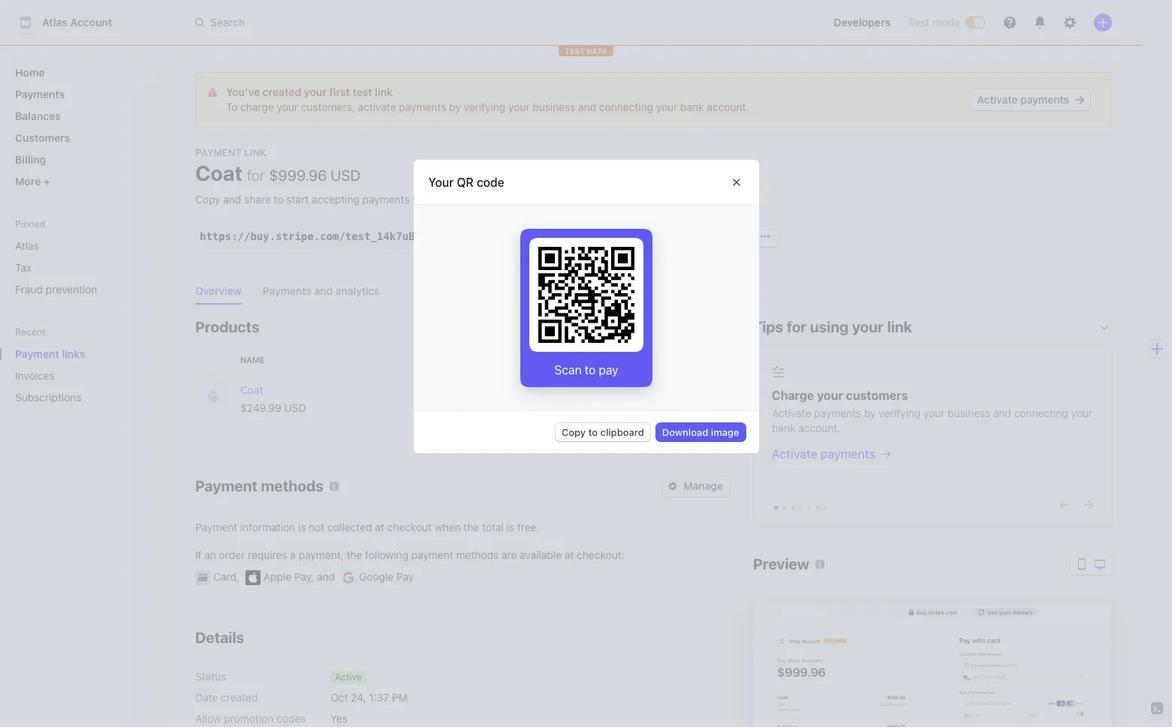 Task type: locate. For each thing, give the bounding box(es) containing it.
0 horizontal spatial ,
[[236, 571, 240, 584]]

are
[[502, 549, 517, 562]]

quantity up 4
[[571, 355, 614, 365]]

svg image inside copy button
[[508, 232, 517, 241]]

1 vertical spatial activate
[[772, 407, 811, 420]]

payment
[[411, 549, 453, 562]]

1 vertical spatial coat
[[240, 384, 263, 397]]

0 vertical spatial activate payments link
[[971, 89, 1091, 110]]

1 horizontal spatial payments
[[263, 285, 312, 297]]

coat inside coat $249.99 usd
[[240, 384, 263, 397]]

copy for copy and share to start accepting payments with this link.
[[195, 193, 220, 206]]

2 , from the left
[[311, 571, 314, 584]]

recent
[[15, 327, 46, 338]]

your inside button
[[999, 609, 1011, 616]]

1 horizontal spatial is
[[507, 521, 515, 534]]

payment
[[195, 146, 242, 158], [15, 348, 59, 361], [195, 478, 258, 495], [195, 521, 237, 534]]

payments inside "button"
[[263, 285, 312, 297]]

is left not
[[298, 521, 306, 534]]

activate
[[977, 93, 1018, 106], [772, 407, 811, 420], [772, 448, 818, 461]]

0 vertical spatial by
[[449, 101, 461, 113]]

svg image
[[595, 232, 604, 241]]

code right your
[[477, 175, 505, 189]]

https://buy.stripe.com/test_14k7ub7bkdkffru4gg button
[[200, 229, 491, 244]]

0 horizontal spatial payments
[[15, 88, 65, 101]]

apple pay , and
[[264, 571, 335, 584]]

manage link
[[663, 476, 729, 497]]

for
[[247, 167, 265, 184], [787, 318, 807, 336]]

0 horizontal spatial link
[[375, 86, 393, 98]]

2 horizontal spatial copy
[[562, 426, 586, 438]]

oct
[[330, 692, 348, 705]]

oct 24, 1:37 pm
[[330, 692, 408, 705]]

1 horizontal spatial methods
[[456, 549, 499, 562]]

1 horizontal spatial qr
[[610, 230, 625, 243]]

pay down a
[[294, 571, 311, 584]]

code
[[477, 175, 505, 189], [628, 230, 652, 243]]

1 vertical spatial usd
[[284, 402, 306, 415]]

payment for payment links
[[15, 348, 59, 361]]

recent navigation links element
[[0, 326, 165, 410]]

qr right svg image
[[610, 230, 625, 243]]

using
[[810, 318, 849, 336]]

recent element
[[0, 342, 165, 410]]

promotion
[[224, 713, 274, 726]]

0 vertical spatial usd
[[331, 167, 361, 184]]

payment up "invoices"
[[15, 348, 59, 361]]

1 vertical spatial created
[[221, 692, 258, 705]]

methods
[[261, 478, 324, 495], [456, 549, 499, 562]]

domain
[[1013, 609, 1033, 616]]

1 , from the left
[[236, 571, 240, 584]]

Search search field
[[186, 9, 610, 36]]

link inside you've created your first test link to charge your customers, activate payments by verifying your business and connecting your bank account.
[[375, 86, 393, 98]]

code right svg image
[[628, 230, 652, 243]]

0 vertical spatial bank
[[681, 101, 704, 113]]

download
[[662, 426, 709, 438]]

0 horizontal spatial at
[[375, 521, 384, 534]]

customers
[[15, 131, 70, 144]]

created
[[263, 86, 301, 98], [221, 692, 258, 705]]

1 horizontal spatial usd
[[331, 167, 361, 184]]

the down collected on the bottom
[[347, 549, 362, 562]]

status
[[195, 671, 226, 683]]

copy left share
[[195, 193, 220, 206]]

0 vertical spatial code
[[477, 175, 505, 189]]

1 horizontal spatial created
[[263, 86, 301, 98]]

the left total on the bottom of the page
[[464, 521, 479, 534]]

bank inside you've created your first test link to charge your customers, activate payments by verifying your business and connecting your bank account.
[[681, 101, 704, 113]]

1 horizontal spatial verifying
[[879, 407, 921, 420]]

payment left the link
[[195, 146, 242, 158]]

0 vertical spatial activate payments
[[977, 93, 1070, 106]]

1 horizontal spatial link
[[887, 318, 912, 336]]

0 vertical spatial connecting
[[599, 101, 653, 113]]

payment inside payment link coat for $999.96 usd
[[195, 146, 242, 158]]

0 vertical spatial atlas
[[42, 16, 68, 29]]

payments up balances
[[15, 88, 65, 101]]

0 vertical spatial business
[[533, 101, 576, 113]]

verifying inside "charge your customers activate payments by verifying your business and connecting your bank account."
[[879, 407, 921, 420]]

your
[[304, 86, 327, 98], [277, 101, 298, 113], [508, 101, 530, 113], [656, 101, 678, 113], [852, 318, 884, 336], [817, 389, 843, 403], [924, 407, 945, 420], [1071, 407, 1093, 420], [999, 609, 1011, 616]]

link right using
[[887, 318, 912, 336]]

1 vertical spatial qr
[[610, 230, 625, 243]]

payments
[[15, 88, 65, 101], [263, 285, 312, 297]]

copy inside button
[[562, 426, 586, 438]]

tab list
[[195, 281, 1112, 305]]

1 vertical spatial methods
[[456, 549, 499, 562]]

created inside you've created your first test link to charge your customers, activate payments by verifying your business and connecting your bank account.
[[263, 86, 301, 98]]

1 vertical spatial code
[[628, 230, 652, 243]]

pay for apple
[[294, 571, 311, 584]]

qr inside button
[[610, 230, 625, 243]]

copy for copy to clipboard
[[562, 426, 586, 438]]

by inside you've created your first test link to charge your customers, activate payments by verifying your business and connecting your bank account.
[[449, 101, 461, 113]]

0 horizontal spatial activate payments
[[772, 448, 876, 461]]

copy to clipboard button
[[556, 423, 650, 441]]

verifying inside you've created your first test link to charge your customers, activate payments by verifying your business and connecting your bank account.
[[464, 101, 506, 113]]

0 horizontal spatial for
[[247, 167, 265, 184]]

0 horizontal spatial to
[[274, 193, 284, 206]]

0 vertical spatial link
[[375, 86, 393, 98]]

atlas inside button
[[42, 16, 68, 29]]

copy to clipboard
[[562, 426, 644, 438]]

methods up information
[[261, 478, 324, 495]]

0 horizontal spatial verifying
[[464, 101, 506, 113]]

0 horizontal spatial quantity
[[571, 355, 614, 365]]

1 vertical spatial link
[[887, 318, 912, 336]]

qr code
[[610, 230, 652, 243]]

account. inside you've created your first test link to charge your customers, activate payments by verifying your business and connecting your bank account.
[[707, 101, 749, 113]]

copy left svg image
[[523, 230, 548, 243]]

1 horizontal spatial account.
[[799, 422, 841, 435]]

0 horizontal spatial business
[[533, 101, 576, 113]]

coat
[[195, 161, 242, 186], [240, 384, 263, 397]]

use your domain button
[[971, 608, 1041, 617]]

is right total on the bottom of the page
[[507, 521, 515, 534]]

date created
[[195, 692, 258, 705]]

usd right $249.99
[[284, 402, 306, 415]]

0 horizontal spatial pay
[[294, 571, 311, 584]]

0 horizontal spatial code
[[477, 175, 505, 189]]

you've
[[226, 86, 260, 98]]

an
[[205, 549, 216, 562]]

coat down to
[[195, 161, 242, 186]]

at up following
[[375, 521, 384, 534]]

pinned navigation links element
[[9, 218, 153, 302]]

0 horizontal spatial created
[[221, 692, 258, 705]]

bank inside "charge your customers activate payments by verifying your business and connecting your bank account."
[[772, 422, 796, 435]]

2 pay from the left
[[397, 571, 414, 584]]

mode
[[933, 16, 961, 29]]

, down order
[[236, 571, 240, 584]]

methods left are
[[456, 549, 499, 562]]

0 vertical spatial verifying
[[464, 101, 506, 113]]

to left clipboard
[[589, 426, 598, 438]]

image
[[711, 426, 739, 438]]

0 horizontal spatial account.
[[707, 101, 749, 113]]

1 horizontal spatial copy
[[523, 230, 548, 243]]

test
[[909, 16, 930, 29]]

usd up accepting
[[331, 167, 361, 184]]

1 horizontal spatial code
[[628, 230, 652, 243]]

atlas inside the pinned "element"
[[15, 240, 39, 252]]

payment information is not collected at checkout when the total is free.
[[195, 521, 540, 534]]

customers link
[[9, 125, 153, 150]]

payments and analytics button
[[263, 281, 389, 305]]

1 horizontal spatial pay
[[397, 571, 414, 584]]

1 vertical spatial by
[[864, 407, 876, 420]]

payment up information
[[195, 478, 258, 495]]

not
[[309, 521, 325, 534]]

0 vertical spatial coat
[[195, 161, 242, 186]]

1 horizontal spatial connecting
[[1014, 407, 1069, 420]]

1 vertical spatial atlas
[[15, 240, 39, 252]]

quantity
[[571, 355, 614, 365], [683, 355, 726, 365]]

1 horizontal spatial to
[[589, 426, 598, 438]]

download image
[[662, 426, 739, 438]]

1 vertical spatial business
[[948, 407, 991, 420]]

1 vertical spatial for
[[787, 318, 807, 336]]

0 horizontal spatial is
[[298, 521, 306, 534]]

1 vertical spatial copy
[[523, 230, 548, 243]]

1 vertical spatial account.
[[799, 422, 841, 435]]

qr up link. on the top left of the page
[[457, 175, 474, 189]]

payment up an
[[195, 521, 237, 534]]

0 horizontal spatial usd
[[284, 402, 306, 415]]

payments inside "charge your customers activate payments by verifying your business and connecting your bank account."
[[814, 407, 862, 420]]

1 vertical spatial connecting
[[1014, 407, 1069, 420]]

1 horizontal spatial bank
[[772, 422, 796, 435]]

copy down 4
[[562, 426, 586, 438]]

1 vertical spatial payments
[[263, 285, 312, 297]]

1 vertical spatial verifying
[[879, 407, 921, 420]]

activate payments for top activate payments link
[[977, 93, 1070, 106]]

notifications image
[[1034, 17, 1046, 29]]

0 vertical spatial copy
[[195, 193, 220, 206]]

0 horizontal spatial copy
[[195, 193, 220, 206]]

1 horizontal spatial at
[[565, 549, 574, 562]]

2 vertical spatial activate
[[772, 448, 818, 461]]

activate inside "charge your customers activate payments by verifying your business and connecting your bank account."
[[772, 407, 811, 420]]

created up charge
[[263, 86, 301, 98]]

payments inside core navigation links element
[[15, 88, 65, 101]]

at right available
[[565, 549, 574, 562]]

pay down the if an order requires a payment, the following payment methods are available at checkout:
[[397, 571, 414, 584]]

billing link
[[9, 147, 153, 172]]

for right tips
[[787, 318, 807, 336]]

buy.stripe.com
[[917, 609, 958, 616]]

,
[[236, 571, 240, 584], [311, 571, 314, 584]]

apple
[[264, 571, 292, 584]]

0 vertical spatial for
[[247, 167, 265, 184]]

checkout
[[387, 521, 432, 534]]

adjustable quantity
[[626, 355, 726, 365]]

2 is from the left
[[507, 521, 515, 534]]

customers,
[[301, 101, 355, 113]]

payments for payments and analytics
[[263, 285, 312, 297]]

payments right overview button
[[263, 285, 312, 297]]

2 vertical spatial copy
[[562, 426, 586, 438]]

home link
[[9, 60, 153, 85]]

1 horizontal spatial quantity
[[683, 355, 726, 365]]

tax link
[[9, 255, 153, 280]]

svg image
[[1076, 95, 1085, 104], [732, 178, 741, 187], [508, 232, 517, 241], [565, 232, 574, 241], [761, 232, 770, 241], [669, 482, 678, 491]]

business inside you've created your first test link to charge your customers, activate payments by verifying your business and connecting your bank account.
[[533, 101, 576, 113]]

by inside "charge your customers activate payments by verifying your business and connecting your bank account."
[[864, 407, 876, 420]]

1 horizontal spatial for
[[787, 318, 807, 336]]

1 vertical spatial to
[[589, 426, 598, 438]]

is
[[298, 521, 306, 534], [507, 521, 515, 534]]

no
[[626, 387, 640, 400]]

to left the start
[[274, 193, 284, 206]]

0 vertical spatial activate
[[977, 93, 1018, 106]]

overview button
[[195, 281, 251, 305]]

2 quantity from the left
[[683, 355, 726, 365]]

atlas down pinned
[[15, 240, 39, 252]]

link up activate
[[375, 86, 393, 98]]

coat up $249.99
[[240, 384, 263, 397]]

charge
[[241, 101, 274, 113]]

to inside button
[[589, 426, 598, 438]]

0 horizontal spatial the
[[347, 549, 362, 562]]

test data
[[565, 47, 608, 56]]

$999.96
[[269, 167, 327, 184]]

a
[[290, 549, 296, 562]]

1 vertical spatial activate payments
[[772, 448, 876, 461]]

activate for bottom activate payments link
[[772, 448, 818, 461]]

payment inside recent element
[[15, 348, 59, 361]]

activate payments
[[977, 93, 1070, 106], [772, 448, 876, 461]]

1 horizontal spatial by
[[864, 407, 876, 420]]

pinned element
[[9, 234, 153, 302]]

google
[[359, 571, 394, 584]]

0 horizontal spatial atlas
[[15, 240, 39, 252]]

1 horizontal spatial atlas
[[42, 16, 68, 29]]

0 horizontal spatial by
[[449, 101, 461, 113]]

1 vertical spatial the
[[347, 549, 362, 562]]

activate payments for bottom activate payments link
[[772, 448, 876, 461]]

0 horizontal spatial methods
[[261, 478, 324, 495]]

atlas left account at the top left of the page
[[42, 16, 68, 29]]

, down payment,
[[311, 571, 314, 584]]

with
[[413, 193, 433, 206]]

payments
[[1021, 93, 1070, 106], [399, 101, 446, 113], [362, 193, 410, 206], [814, 407, 862, 420], [821, 448, 876, 461]]

copy
[[195, 193, 220, 206], [523, 230, 548, 243], [562, 426, 586, 438]]

1:37
[[369, 692, 389, 705]]

to
[[226, 101, 238, 113]]

0 vertical spatial created
[[263, 86, 301, 98]]

0 horizontal spatial connecting
[[599, 101, 653, 113]]

quantity right adjustable on the right of page
[[683, 355, 726, 365]]

1 horizontal spatial the
[[464, 521, 479, 534]]

atlas link
[[9, 234, 153, 258]]

1 pay from the left
[[294, 571, 311, 584]]

balances
[[15, 110, 61, 122]]

1 horizontal spatial business
[[948, 407, 991, 420]]

0 vertical spatial account.
[[707, 101, 749, 113]]

atlas for atlas
[[15, 240, 39, 252]]

0 horizontal spatial qr
[[457, 175, 474, 189]]

verifying
[[464, 101, 506, 113], [879, 407, 921, 420]]

payment methods
[[195, 478, 324, 495]]

charge
[[772, 389, 814, 403]]

for inside payment link coat for $999.96 usd
[[247, 167, 265, 184]]

0 vertical spatial the
[[464, 521, 479, 534]]

test mode
[[909, 16, 961, 29]]

for down the link
[[247, 167, 265, 184]]

tips for using your link
[[753, 318, 912, 336]]

1 vertical spatial bank
[[772, 422, 796, 435]]

1 vertical spatial at
[[565, 549, 574, 562]]

payment,
[[299, 549, 344, 562]]

use
[[987, 609, 998, 616]]

$249.99
[[240, 402, 282, 415]]

by
[[449, 101, 461, 113], [864, 407, 876, 420]]

0 vertical spatial payments
[[15, 88, 65, 101]]

copy inside button
[[523, 230, 548, 243]]

1 horizontal spatial activate payments
[[977, 93, 1070, 106]]

created up promotion
[[221, 692, 258, 705]]

0 horizontal spatial bank
[[681, 101, 704, 113]]

1 horizontal spatial ,
[[311, 571, 314, 584]]



Task type: vqa. For each thing, say whether or not it's contained in the screenshot.
'search field'
no



Task type: describe. For each thing, give the bounding box(es) containing it.
atlas account
[[42, 16, 112, 29]]

copy button
[[502, 226, 554, 247]]

you've created your first test link to charge your customers, activate payments by verifying your business and connecting your bank account.
[[226, 86, 749, 113]]

tips
[[753, 318, 784, 336]]

link.
[[456, 193, 476, 206]]

fraud prevention
[[15, 283, 97, 296]]

account
[[70, 16, 112, 29]]

usd inside payment link coat for $999.96 usd
[[331, 167, 361, 184]]

date
[[195, 692, 218, 705]]

start
[[286, 193, 309, 206]]

payment for payment link coat for $999.96 usd
[[195, 146, 242, 158]]

0 vertical spatial methods
[[261, 478, 324, 495]]

information
[[240, 521, 295, 534]]

0 vertical spatial to
[[274, 193, 284, 206]]

usd inside coat $249.99 usd
[[284, 402, 306, 415]]

svg image inside manage link
[[669, 482, 678, 491]]

preview
[[753, 556, 810, 573]]

charge your customers activate payments by verifying your business and connecting your bank account.
[[772, 389, 1093, 435]]

balances link
[[9, 104, 153, 128]]

order
[[219, 549, 245, 562]]

core navigation links element
[[9, 60, 153, 194]]

adjustable
[[626, 355, 681, 365]]

invoices link
[[9, 364, 132, 388]]

created for you've
[[263, 86, 301, 98]]

connecting inside you've created your first test link to charge your customers, activate payments by verifying your business and connecting your bank account.
[[599, 101, 653, 113]]

following
[[365, 549, 409, 562]]

google pay
[[359, 571, 414, 584]]

codes
[[277, 713, 306, 726]]

4
[[571, 387, 578, 400]]

developers
[[834, 16, 891, 29]]

home
[[15, 66, 45, 79]]

billing
[[15, 153, 46, 166]]

search
[[210, 16, 245, 29]]

first
[[329, 86, 350, 98]]

atlas account button
[[15, 12, 127, 33]]

and inside you've created your first test link to charge your customers, activate payments by verifying your business and connecting your bank account.
[[578, 101, 596, 113]]

if
[[195, 549, 202, 562]]

subscriptions link
[[9, 385, 132, 410]]

available
[[520, 549, 562, 562]]

pm
[[392, 692, 408, 705]]

subscriptions
[[15, 391, 82, 404]]

copy for copy
[[523, 230, 548, 243]]

analytics
[[336, 285, 380, 297]]

pay for google
[[397, 571, 414, 584]]

overview
[[195, 285, 242, 297]]

atlas for atlas account
[[42, 16, 68, 29]]

prevention
[[46, 283, 97, 296]]

activate
[[358, 101, 396, 113]]

your
[[428, 175, 454, 189]]

free.
[[517, 521, 540, 534]]

1 quantity from the left
[[571, 355, 614, 365]]

products
[[195, 318, 260, 336]]

and inside "button"
[[314, 285, 333, 297]]

payment links
[[15, 348, 85, 361]]

payment for payment information is not collected at checkout when the total is free.
[[195, 521, 237, 534]]

payments and analytics
[[263, 285, 380, 297]]

business inside "charge your customers activate payments by verifying your business and connecting your bank account."
[[948, 407, 991, 420]]

24,
[[351, 692, 366, 705]]

accepting
[[312, 193, 360, 206]]

tab list containing overview
[[195, 281, 1112, 305]]

created for date
[[221, 692, 258, 705]]

copy and share to start accepting payments with this link.
[[195, 193, 476, 206]]

invoices
[[15, 370, 55, 382]]

data
[[587, 47, 608, 56]]

connecting inside "charge your customers activate payments by verifying your business and connecting your bank account."
[[1014, 407, 1069, 420]]

qr code button
[[589, 226, 658, 247]]

1 vertical spatial activate payments link
[[772, 445, 1094, 463]]

payments link
[[9, 82, 153, 107]]

allow
[[195, 713, 221, 726]]

coat inside payment link coat for $999.96 usd
[[195, 161, 242, 186]]

payment for payment methods
[[195, 478, 258, 495]]

pinned
[[15, 219, 46, 230]]

active
[[335, 672, 362, 683]]

payment links link
[[9, 342, 132, 367]]

collected
[[328, 521, 372, 534]]

coat $249.99 usd
[[240, 384, 306, 415]]

customers
[[846, 389, 908, 403]]

1 is from the left
[[298, 521, 306, 534]]

code inside button
[[628, 230, 652, 243]]

and inside "charge your customers activate payments by verifying your business and connecting your bank account."
[[994, 407, 1012, 420]]

more
[[15, 175, 44, 188]]

0 vertical spatial qr
[[457, 175, 474, 189]]

account. inside "charge your customers activate payments by verifying your business and connecting your bank account."
[[799, 422, 841, 435]]

svg image inside activate payments link
[[1076, 95, 1085, 104]]

requires
[[248, 549, 287, 562]]

payment link coat for $999.96 usd
[[195, 146, 361, 186]]

yes
[[330, 713, 348, 726]]

card ,
[[213, 571, 240, 584]]

link
[[244, 146, 266, 158]]

details
[[195, 629, 244, 647]]

links
[[62, 348, 85, 361]]

fraud
[[15, 283, 43, 296]]

0 vertical spatial at
[[375, 521, 384, 534]]

developers link
[[828, 11, 897, 35]]

activate for top activate payments link
[[977, 93, 1018, 106]]

https://buy.stripe.com/test_14k7ub7bkdkffru4gg
[[200, 231, 491, 243]]

payments inside you've created your first test link to charge your customers, activate payments by verifying your business and connecting your bank account.
[[399, 101, 446, 113]]

clipboard
[[601, 426, 644, 438]]

card
[[213, 571, 236, 584]]

payments for payments
[[15, 88, 65, 101]]

if an order requires a payment, the following payment methods are available at checkout:
[[195, 549, 625, 562]]



